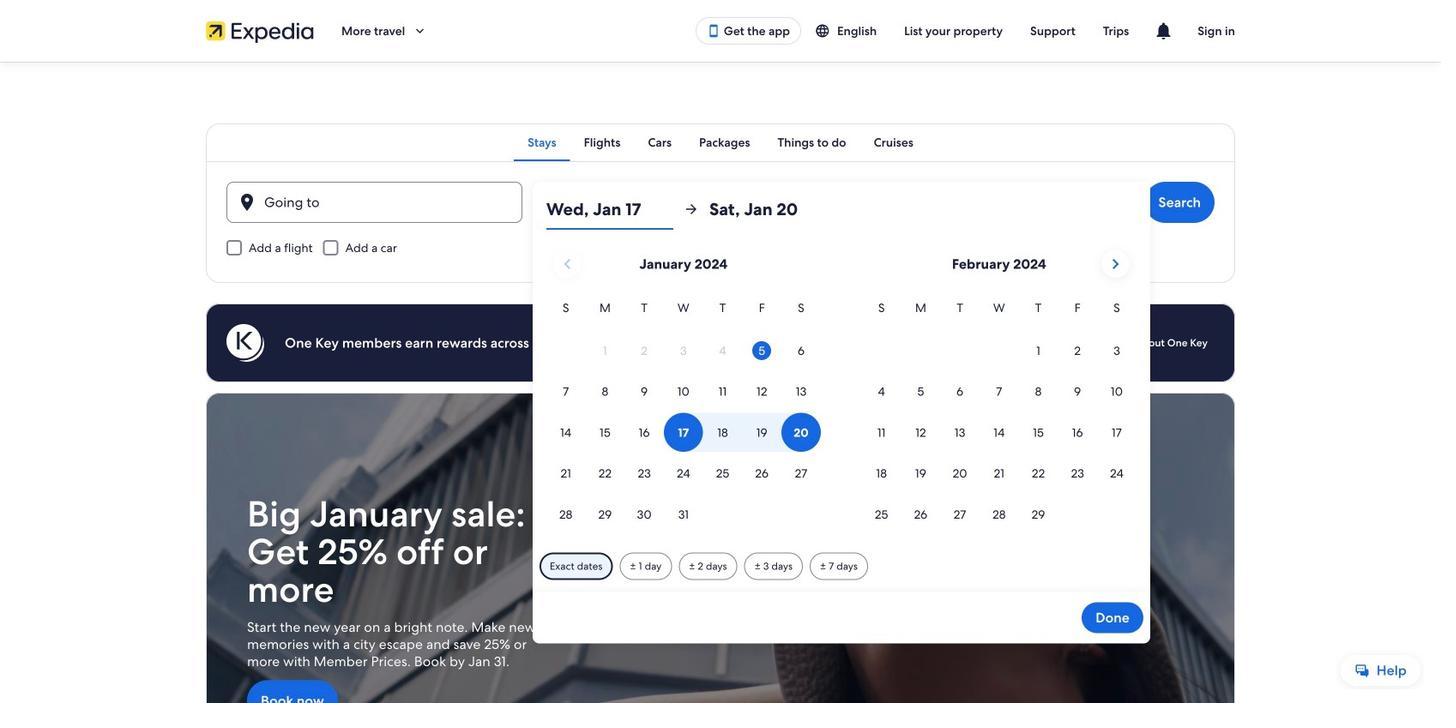 Task type: describe. For each thing, give the bounding box(es) containing it.
february 2024 element
[[862, 299, 1137, 536]]

small image
[[815, 23, 838, 39]]

today element
[[753, 341, 772, 360]]

expedia logo image
[[206, 19, 314, 43]]

next month image
[[1105, 254, 1126, 275]]

january 2024 element
[[546, 299, 821, 536]]

download the app button image
[[707, 24, 721, 38]]



Task type: locate. For each thing, give the bounding box(es) containing it.
directional image
[[684, 202, 699, 217]]

travel sale activities deals image
[[206, 393, 1236, 704]]

main content
[[0, 62, 1442, 704]]

tab list
[[206, 124, 1236, 161]]

more travel image
[[412, 23, 428, 39]]

application
[[546, 244, 1137, 536]]

previous month image
[[557, 254, 578, 275]]

communication center icon image
[[1154, 21, 1174, 41]]



Task type: vqa. For each thing, say whether or not it's contained in the screenshot.
MORE to the left
no



